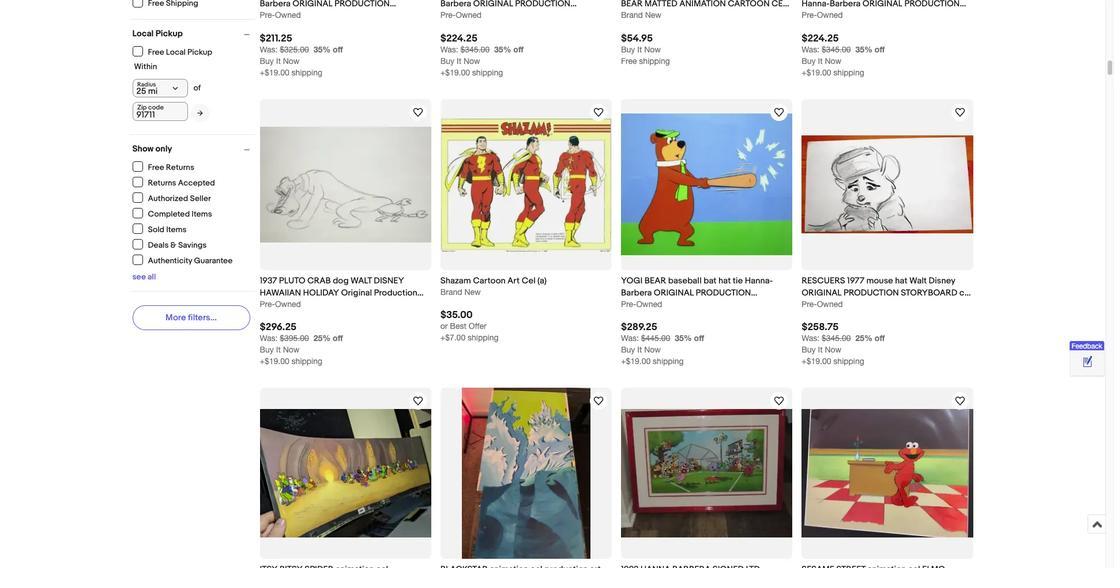 Task type: describe. For each thing, give the bounding box(es) containing it.
watch shazam cartoon art cel (a) image
[[592, 105, 606, 119]]

was: inside $289.25 was: $445.00 35% off buy it now +$19.00 shipping
[[621, 334, 639, 343]]

show only
[[132, 144, 172, 155]]

returns accepted link
[[132, 177, 216, 188]]

all
[[148, 272, 156, 282]]

shazam cartoon art cel (a) heading
[[441, 276, 547, 287]]

brand new
[[621, 11, 662, 20]]

it inside $54.95 buy it now free shipping
[[638, 45, 642, 54]]

yogi
[[621, 276, 643, 287]]

best
[[450, 322, 467, 331]]

sold items link
[[132, 224, 187, 235]]

more
[[166, 313, 186, 324]]

1 vertical spatial local
[[166, 47, 186, 57]]

itsy bitsy spider animation cel background production art cartoons anime x1 image
[[260, 410, 431, 538]]

items for sold items
[[166, 225, 187, 235]]

off inside $258.75 was: $345.00 25% off buy it now +$19.00 shipping
[[875, 334, 885, 343]]

original inside yogi bear baseball bat hat tie hanna- barbera original production drawing & cel
[[654, 288, 694, 299]]

watch blackstar animation cel production art cartoons vintage he-man background x1 image
[[592, 395, 606, 409]]

it inside $289.25 was: $445.00 35% off buy it now +$19.00 shipping
[[638, 346, 642, 355]]

apply within filter image
[[197, 109, 203, 117]]

1937
[[260, 276, 277, 287]]

off inside $296.25 was: $395.00 25% off buy it now +$19.00 shipping
[[333, 334, 343, 343]]

watch 1937 pluto crab dog walt disney hawaiian holiday original production cel drawing image
[[411, 105, 425, 119]]

cel
[[522, 276, 536, 287]]

show only button
[[132, 144, 255, 155]]

local pickup
[[132, 28, 183, 39]]

more filters... button
[[132, 306, 250, 331]]

now inside $211.25 was: $325.00 35% off buy it now +$19.00 shipping
[[283, 56, 300, 66]]

sold items
[[148, 225, 187, 235]]

savings
[[178, 240, 207, 250]]

rescuers 1977 mouse hat walt disney original production storyboard cel drawing link
[[802, 275, 974, 311]]

rescuers 1977 mouse hat walt disney original production storyboard cel drawing image
[[802, 136, 974, 234]]

original
[[341, 288, 372, 299]]

mouse
[[867, 276, 894, 287]]

drawing for $258.75
[[802, 300, 843, 311]]

1937 pluto crab dog walt disney hawaiian holiday original production cel drawing
[[260, 276, 418, 311]]

buy inside $54.95 buy it now free shipping
[[621, 45, 635, 54]]

+$7.00
[[441, 334, 466, 343]]

art
[[508, 276, 520, 287]]

$54.95
[[621, 33, 653, 44]]

shazam
[[441, 276, 471, 287]]

walt
[[351, 276, 372, 287]]

see all
[[132, 272, 156, 282]]

35% inside $211.25 was: $325.00 35% off buy it now +$19.00 shipping
[[314, 44, 331, 54]]

buy inside $258.75 was: $345.00 25% off buy it now +$19.00 shipping
[[802, 346, 816, 355]]

was: inside $296.25 was: $395.00 25% off buy it now +$19.00 shipping
[[260, 334, 278, 343]]

completed items link
[[132, 208, 213, 219]]

within
[[134, 62, 157, 72]]

watch itsy bitsy spider animation cel background production art cartoons anime x1 image
[[411, 395, 425, 409]]

+$19.00 inside $289.25 was: $445.00 35% off buy it now +$19.00 shipping
[[621, 357, 651, 366]]

2 $224.25 from the left
[[802, 33, 839, 44]]

$445.00
[[641, 334, 671, 343]]

25% for $258.75
[[856, 334, 873, 343]]

more filters...
[[166, 313, 217, 324]]

disney
[[374, 276, 404, 287]]

shipping inside $258.75 was: $345.00 25% off buy it now +$19.00 shipping
[[834, 357, 865, 366]]

drawing
[[274, 300, 306, 311]]

it inside $258.75 was: $345.00 25% off buy it now +$19.00 shipping
[[818, 346, 823, 355]]

$296.25 was: $395.00 25% off buy it now +$19.00 shipping
[[260, 322, 343, 366]]

free returns link
[[132, 162, 195, 172]]

tie
[[733, 276, 743, 287]]

$289.25
[[621, 322, 658, 334]]

buy inside $296.25 was: $395.00 25% off buy it now +$19.00 shipping
[[260, 346, 274, 355]]

baseball
[[668, 276, 702, 287]]

guarantee
[[194, 256, 233, 266]]

hat inside yogi bear baseball bat hat tie hanna- barbera original production drawing & cel
[[719, 276, 731, 287]]

0 vertical spatial pickup
[[156, 28, 183, 39]]

buy inside $211.25 was: $325.00 35% off buy it now +$19.00 shipping
[[260, 56, 274, 66]]

free for only
[[148, 162, 164, 172]]

it inside $296.25 was: $395.00 25% off buy it now +$19.00 shipping
[[276, 346, 281, 355]]

production inside rescuers 1977 mouse hat walt disney original production storyboard cel drawing
[[844, 288, 899, 299]]

cartoon
[[473, 276, 506, 287]]

returns accepted
[[148, 178, 215, 188]]

watch rescuers 1977 mouse hat walt disney original production storyboard cel drawing image
[[953, 105, 967, 119]]

only
[[156, 144, 172, 155]]

$289.25 was: $445.00 35% off buy it now +$19.00 shipping
[[621, 322, 704, 366]]

authenticity guarantee
[[148, 256, 233, 266]]

$325.00
[[280, 45, 309, 54]]

sesame street animation cel elmo background production art vintage cartoons ht1 image
[[802, 410, 974, 538]]

free local pickup link
[[132, 46, 213, 57]]

1 horizontal spatial new
[[645, 11, 662, 20]]

1 $224.25 was: $345.00 35% off buy it now +$19.00 shipping from the left
[[441, 33, 524, 77]]

$345.00 inside $258.75 was: $345.00 25% off buy it now +$19.00 shipping
[[822, 334, 851, 343]]

authenticity
[[148, 256, 192, 266]]

$35.00
[[441, 310, 473, 321]]

accepted
[[178, 178, 215, 188]]

authenticity guarantee link
[[132, 255, 233, 266]]

$54.95 buy it now free shipping
[[621, 33, 670, 66]]

holiday
[[303, 288, 339, 299]]

$35.00 or best offer +$7.00 shipping
[[441, 310, 499, 343]]

now inside $54.95 buy it now free shipping
[[645, 45, 661, 54]]

(a)
[[538, 276, 547, 287]]

items for completed items
[[192, 209, 212, 219]]

2 $224.25 was: $345.00 35% off buy it now +$19.00 shipping from the left
[[802, 33, 885, 77]]

sold
[[148, 225, 164, 235]]

& inside 'link'
[[171, 240, 176, 250]]

shazam cartoon art cel (a) link
[[441, 275, 612, 287]]

yogi bear baseball bat hat tie hanna- barbera original production drawing & cel
[[621, 276, 773, 311]]

$296.25
[[260, 322, 297, 334]]

deals & savings link
[[132, 239, 207, 250]]

+$19.00 inside $211.25 was: $325.00 35% off buy it now +$19.00 shipping
[[260, 68, 289, 77]]

yogi bear baseball bat hat tie hanna-barbera original production drawing & cel image
[[621, 114, 793, 256]]

free returns
[[148, 162, 194, 172]]

shipping inside $289.25 was: $445.00 35% off buy it now +$19.00 shipping
[[653, 357, 684, 366]]

rescuers 1977 mouse hat walt disney original production storyboard cel drawing heading
[[802, 276, 972, 311]]

offer
[[469, 322, 487, 331]]

0 vertical spatial brand
[[621, 11, 643, 20]]



Task type: locate. For each thing, give the bounding box(es) containing it.
disney
[[929, 276, 956, 287]]

feedback
[[1072, 342, 1103, 351]]

None text field
[[441, 45, 490, 54], [621, 334, 671, 343], [802, 334, 851, 343], [441, 45, 490, 54], [621, 334, 671, 343], [802, 334, 851, 343]]

new
[[645, 11, 662, 20], [465, 288, 481, 297]]

shipping inside $211.25 was: $325.00 35% off buy it now +$19.00 shipping
[[292, 68, 323, 77]]

1 vertical spatial &
[[664, 300, 670, 311]]

1937 pluto crab dog walt disney hawaiian holiday original production cel drawing heading
[[260, 276, 424, 311]]

1 vertical spatial cel
[[260, 300, 272, 311]]

rescuers 1977 mouse hat walt disney original production storyboard cel drawing
[[802, 276, 972, 311]]

authorized
[[148, 194, 188, 203]]

see
[[132, 272, 146, 282]]

0 horizontal spatial local
[[132, 28, 154, 39]]

2 hat from the left
[[896, 276, 908, 287]]

was: inside $258.75 was: $345.00 25% off buy it now +$19.00 shipping
[[802, 334, 820, 343]]

shipping inside $35.00 or best offer +$7.00 shipping
[[468, 334, 499, 343]]

1 horizontal spatial original
[[802, 288, 842, 299]]

hat left walt
[[896, 276, 908, 287]]

hawaiian
[[260, 288, 301, 299]]

25% inside $296.25 was: $395.00 25% off buy it now +$19.00 shipping
[[314, 334, 331, 343]]

1 horizontal spatial local
[[166, 47, 186, 57]]

0 horizontal spatial 25%
[[314, 334, 331, 343]]

local pickup button
[[132, 28, 255, 39]]

cel
[[672, 300, 688, 311]]

25% inside $258.75 was: $345.00 25% off buy it now +$19.00 shipping
[[856, 334, 873, 343]]

yogi bear baseball bat hat tie hanna- barbera original production drawing & cel link
[[621, 275, 793, 311]]

0 horizontal spatial new
[[465, 288, 481, 297]]

1977
[[848, 276, 865, 287]]

items
[[192, 209, 212, 219], [166, 225, 187, 235]]

production
[[374, 288, 418, 299]]

1 original from the left
[[654, 288, 694, 299]]

or
[[441, 322, 448, 331]]

drawing for $289.25
[[621, 300, 662, 311]]

1 horizontal spatial brand
[[621, 11, 643, 20]]

brand inside shazam cartoon art cel (a) brand new
[[441, 288, 462, 297]]

pluto
[[279, 276, 306, 287]]

hat inside rescuers 1977 mouse hat walt disney original production storyboard cel drawing
[[896, 276, 908, 287]]

owned
[[275, 11, 301, 20], [456, 11, 482, 20], [817, 11, 843, 20], [275, 300, 301, 309], [637, 300, 663, 309], [817, 300, 843, 309]]

pickup up free local pickup link
[[156, 28, 183, 39]]

new up $54.95
[[645, 11, 662, 20]]

0 horizontal spatial $224.25 was: $345.00 35% off buy it now +$19.00 shipping
[[441, 33, 524, 77]]

off inside $289.25 was: $445.00 35% off buy it now +$19.00 shipping
[[694, 334, 704, 343]]

0 vertical spatial returns
[[166, 162, 194, 172]]

walt
[[910, 276, 927, 287]]

watch  sesame street animation cel elmo background production art vintage cartoons ht1 image
[[953, 395, 967, 409]]

watch 1992 hanna barbera signed ltd edition aa-2 8/400 framed art cartoon cel image
[[773, 395, 787, 409]]

2 production from the left
[[844, 288, 899, 299]]

items inside 'link'
[[166, 225, 187, 235]]

off inside $211.25 was: $325.00 35% off buy it now +$19.00 shipping
[[333, 44, 343, 54]]

blackstar animation cel production art cartoons vintage he-man background x1 image
[[462, 388, 591, 560]]

cel right the storyboard
[[960, 288, 972, 299]]

1 horizontal spatial items
[[192, 209, 212, 219]]

1 25% from the left
[[314, 334, 331, 343]]

1 horizontal spatial production
[[844, 288, 899, 299]]

cel down hawaiian
[[260, 300, 272, 311]]

buy
[[621, 45, 635, 54], [260, 56, 274, 66], [441, 56, 455, 66], [802, 56, 816, 66], [260, 346, 274, 355], [621, 346, 635, 355], [802, 346, 816, 355]]

1 horizontal spatial 25%
[[856, 334, 873, 343]]

cel
[[960, 288, 972, 299], [260, 300, 272, 311]]

0 horizontal spatial drawing
[[621, 300, 662, 311]]

25%
[[314, 334, 331, 343], [856, 334, 873, 343]]

completed items
[[148, 209, 212, 219]]

was:
[[260, 45, 278, 54], [441, 45, 458, 54], [802, 45, 820, 54], [260, 334, 278, 343], [621, 334, 639, 343], [802, 334, 820, 343]]

1 horizontal spatial cel
[[960, 288, 972, 299]]

free up within
[[148, 47, 164, 57]]

off
[[333, 44, 343, 54], [514, 44, 524, 54], [875, 44, 885, 54], [333, 334, 343, 343], [694, 334, 704, 343], [875, 334, 885, 343]]

shipping
[[639, 56, 670, 66], [292, 68, 323, 77], [472, 68, 503, 77], [834, 68, 865, 77], [468, 334, 499, 343], [292, 357, 323, 366], [653, 357, 684, 366], [834, 357, 865, 366]]

pickup
[[156, 28, 183, 39], [188, 47, 212, 57]]

local
[[132, 28, 154, 39], [166, 47, 186, 57]]

free local pickup
[[148, 47, 212, 57]]

shipping inside $54.95 buy it now free shipping
[[639, 56, 670, 66]]

0 horizontal spatial items
[[166, 225, 187, 235]]

drawing inside yogi bear baseball bat hat tie hanna- barbera original production drawing & cel
[[621, 300, 662, 311]]

& inside yogi bear baseball bat hat tie hanna- barbera original production drawing & cel
[[664, 300, 670, 311]]

0 horizontal spatial pickup
[[156, 28, 183, 39]]

1937 pluto crab dog walt disney hawaiian holiday original production cel drawing image
[[260, 127, 431, 243]]

production down mouse
[[844, 288, 899, 299]]

25% for $296.25
[[314, 334, 331, 343]]

1 horizontal spatial pickup
[[188, 47, 212, 57]]

show
[[132, 144, 154, 155]]

0 vertical spatial items
[[192, 209, 212, 219]]

drawing
[[621, 300, 662, 311], [802, 300, 843, 311]]

$258.75 was: $345.00 25% off buy it now +$19.00 shipping
[[802, 322, 885, 366]]

1 horizontal spatial drawing
[[802, 300, 843, 311]]

1 vertical spatial pickup
[[188, 47, 212, 57]]

items up 'deals & savings'
[[166, 225, 187, 235]]

buy inside $289.25 was: $445.00 35% off buy it now +$19.00 shipping
[[621, 346, 635, 355]]

cel inside 1937 pluto crab dog walt disney hawaiian holiday original production cel drawing
[[260, 300, 272, 311]]

free for pickup
[[148, 47, 164, 57]]

2 drawing from the left
[[802, 300, 843, 311]]

original up cel
[[654, 288, 694, 299]]

1 horizontal spatial hat
[[896, 276, 908, 287]]

1 vertical spatial returns
[[148, 178, 176, 188]]

heading
[[260, 0, 420, 22], [441, 0, 611, 22], [621, 0, 790, 22], [802, 0, 967, 22], [260, 565, 430, 569], [441, 565, 601, 569], [621, 565, 762, 569], [802, 565, 951, 569]]

drawing down barbera
[[621, 300, 662, 311]]

new inside shazam cartoon art cel (a) brand new
[[465, 288, 481, 297]]

0 horizontal spatial &
[[171, 240, 176, 250]]

shipping inside $296.25 was: $395.00 25% off buy it now +$19.00 shipping
[[292, 357, 323, 366]]

returns inside free returns link
[[166, 162, 194, 172]]

cel inside rescuers 1977 mouse hat walt disney original production storyboard cel drawing
[[960, 288, 972, 299]]

crab
[[307, 276, 331, 287]]

0 vertical spatial cel
[[960, 288, 972, 299]]

returns inside returns accepted link
[[148, 178, 176, 188]]

deals & savings
[[148, 240, 207, 250]]

1937 pluto crab dog walt disney hawaiian holiday original production cel drawing link
[[260, 275, 431, 311]]

filters...
[[188, 313, 217, 324]]

& right deals
[[171, 240, 176, 250]]

0 horizontal spatial cel
[[260, 300, 272, 311]]

1 production from the left
[[696, 288, 751, 299]]

+$19.00 inside $258.75 was: $345.00 25% off buy it now +$19.00 shipping
[[802, 357, 832, 366]]

hat
[[719, 276, 731, 287], [896, 276, 908, 287]]

free down $54.95
[[621, 56, 637, 66]]

+$19.00 inside $296.25 was: $395.00 25% off buy it now +$19.00 shipping
[[260, 357, 289, 366]]

now inside $258.75 was: $345.00 25% off buy it now +$19.00 shipping
[[825, 346, 842, 355]]

authorized seller link
[[132, 193, 212, 203]]

it inside $211.25 was: $325.00 35% off buy it now +$19.00 shipping
[[276, 56, 281, 66]]

shazam cartoon art cel (a) brand new
[[441, 276, 547, 297]]

of
[[194, 83, 201, 93]]

1 drawing from the left
[[621, 300, 662, 311]]

local up within
[[132, 28, 154, 39]]

production inside yogi bear baseball bat hat tie hanna- barbera original production drawing & cel
[[696, 288, 751, 299]]

35% inside $289.25 was: $445.00 35% off buy it now +$19.00 shipping
[[675, 334, 692, 343]]

new down "cartoon"
[[465, 288, 481, 297]]

pre-
[[260, 11, 275, 20], [441, 11, 456, 20], [802, 11, 817, 20], [260, 300, 275, 309], [621, 300, 637, 309], [802, 300, 817, 309]]

original down rescuers
[[802, 288, 842, 299]]

bat
[[704, 276, 717, 287]]

see all button
[[132, 272, 156, 282]]

2 original from the left
[[802, 288, 842, 299]]

brand down the shazam
[[441, 288, 462, 297]]

1 vertical spatial items
[[166, 225, 187, 235]]

0 horizontal spatial production
[[696, 288, 751, 299]]

1 vertical spatial brand
[[441, 288, 462, 297]]

deals
[[148, 240, 169, 250]]

1 hat from the left
[[719, 276, 731, 287]]

1 vertical spatial new
[[465, 288, 481, 297]]

$258.75
[[802, 322, 839, 334]]

0 vertical spatial new
[[645, 11, 662, 20]]

$211.25 was: $325.00 35% off buy it now +$19.00 shipping
[[260, 33, 343, 77]]

free down show only
[[148, 162, 164, 172]]

$224.25 was: $345.00 35% off buy it now +$19.00 shipping
[[441, 33, 524, 77], [802, 33, 885, 77]]

25% right $395.00
[[314, 334, 331, 343]]

$211.25
[[260, 33, 292, 44]]

brand up $54.95
[[621, 11, 643, 20]]

now
[[645, 45, 661, 54], [283, 56, 300, 66], [464, 56, 480, 66], [825, 56, 842, 66], [283, 346, 300, 355], [645, 346, 661, 355], [825, 346, 842, 355]]

now inside $296.25 was: $395.00 25% off buy it now +$19.00 shipping
[[283, 346, 300, 355]]

1 horizontal spatial &
[[664, 300, 670, 311]]

1 horizontal spatial $224.25 was: $345.00 35% off buy it now +$19.00 shipping
[[802, 33, 885, 77]]

storyboard
[[901, 288, 958, 299]]

items down seller
[[192, 209, 212, 219]]

bear
[[645, 276, 667, 287]]

returns
[[166, 162, 194, 172], [148, 178, 176, 188]]

now inside $289.25 was: $445.00 35% off buy it now +$19.00 shipping
[[645, 346, 661, 355]]

completed
[[148, 209, 190, 219]]

production down the bat
[[696, 288, 751, 299]]

1 horizontal spatial $224.25
[[802, 33, 839, 44]]

0 horizontal spatial original
[[654, 288, 694, 299]]

authorized seller
[[148, 194, 211, 203]]

&
[[171, 240, 176, 250], [664, 300, 670, 311]]

0 horizontal spatial brand
[[441, 288, 462, 297]]

0 horizontal spatial $224.25
[[441, 33, 478, 44]]

returns up returns accepted
[[166, 162, 194, 172]]

25% right $258.75
[[856, 334, 873, 343]]

pickup down local pickup dropdown button
[[188, 47, 212, 57]]

0 horizontal spatial hat
[[719, 276, 731, 287]]

brand
[[621, 11, 643, 20], [441, 288, 462, 297]]

was: inside $211.25 was: $325.00 35% off buy it now +$19.00 shipping
[[260, 45, 278, 54]]

$395.00
[[280, 334, 309, 343]]

seller
[[190, 194, 211, 203]]

original inside rescuers 1977 mouse hat walt disney original production storyboard cel drawing
[[802, 288, 842, 299]]

free inside $54.95 buy it now free shipping
[[621, 56, 637, 66]]

dog
[[333, 276, 349, 287]]

1 $224.25 from the left
[[441, 33, 478, 44]]

pre-owned
[[260, 11, 301, 20], [441, 11, 482, 20], [802, 11, 843, 20], [260, 300, 301, 309], [621, 300, 663, 309], [802, 300, 843, 309]]

1992 hanna barbera signed ltd edition aa-2 8/400 framed art cartoon cel image
[[621, 410, 793, 538]]

barbera
[[621, 288, 652, 299]]

0 vertical spatial local
[[132, 28, 154, 39]]

& left cel
[[664, 300, 670, 311]]

drawing up $258.75
[[802, 300, 843, 311]]

None text field
[[260, 45, 309, 54], [802, 45, 851, 54], [132, 102, 188, 121], [260, 334, 309, 343], [260, 45, 309, 54], [802, 45, 851, 54], [132, 102, 188, 121], [260, 334, 309, 343]]

returns down free returns link
[[148, 178, 176, 188]]

yogi bear baseball bat hat tie hanna- barbera original production drawing & cel heading
[[621, 276, 773, 311]]

watch yogi bear baseball bat hat tie hanna-barbera original production drawing & cel image
[[773, 105, 787, 119]]

0 vertical spatial &
[[171, 240, 176, 250]]

rescuers
[[802, 276, 846, 287]]

shazam cartoon art cel (a) image
[[441, 118, 612, 252]]

hat left tie
[[719, 276, 731, 287]]

2 25% from the left
[[856, 334, 873, 343]]

original
[[654, 288, 694, 299], [802, 288, 842, 299]]

local down local pickup dropdown button
[[166, 47, 186, 57]]

hanna-
[[745, 276, 773, 287]]

drawing inside rescuers 1977 mouse hat walt disney original production storyboard cel drawing
[[802, 300, 843, 311]]



Task type: vqa. For each thing, say whether or not it's contained in the screenshot.
Show
yes



